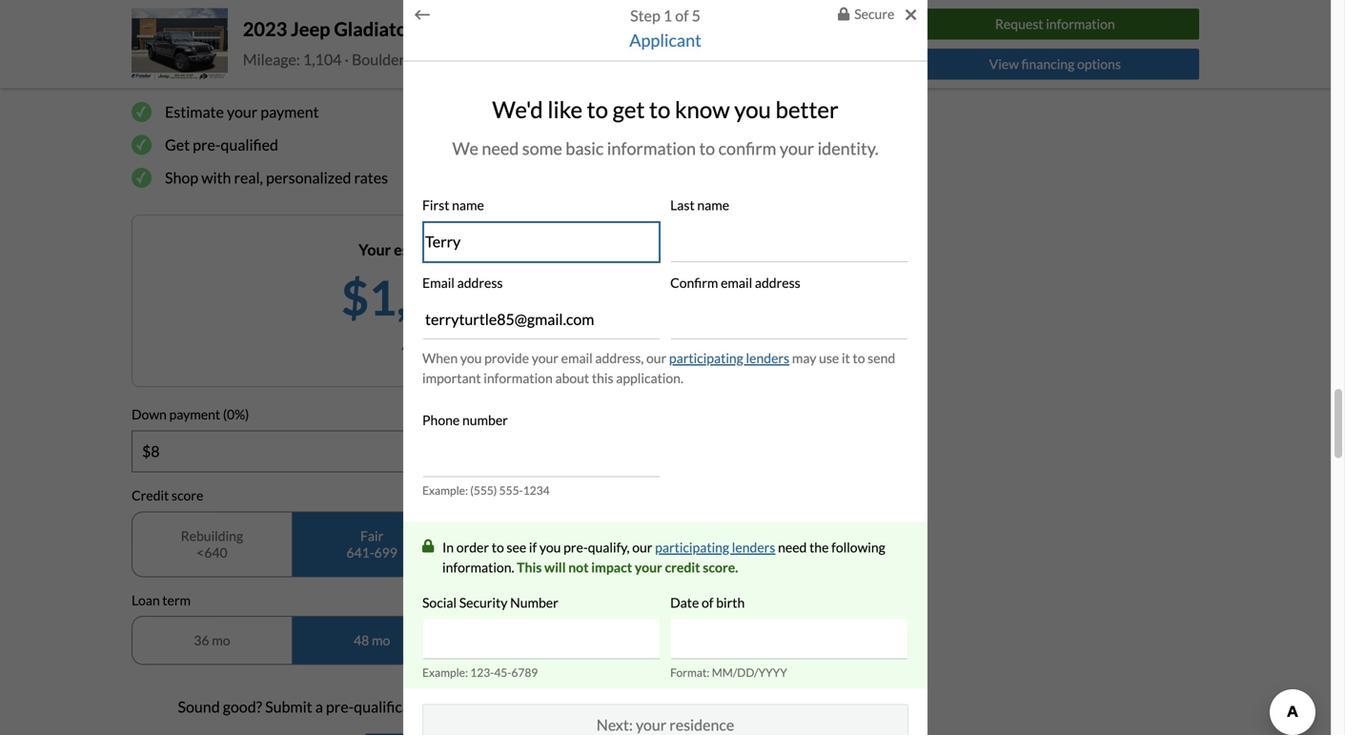 Task type: describe. For each thing, give the bounding box(es) containing it.
your up about
[[532, 350, 559, 366]]

your inside button
[[636, 716, 667, 734]]

0 horizontal spatial need
[[482, 138, 519, 159]]

of for apr of 10.89%
[[435, 335, 448, 353]]

example: for phone
[[422, 483, 468, 497]]

date of birth
[[670, 594, 745, 611]]

see
[[507, 539, 526, 555]]

1 vertical spatial participating
[[655, 539, 729, 555]]

1 horizontal spatial you
[[539, 539, 561, 555]]

information inside button
[[1046, 16, 1115, 32]]

1 vertical spatial our
[[632, 539, 653, 555]]

options
[[1077, 56, 1121, 72]]

send
[[868, 350, 895, 366]]

to up we need some basic information to confirm your identity.
[[649, 96, 671, 123]]

format: mm/dd/yyyy
[[670, 666, 787, 680]]

48
[[354, 632, 369, 648]]

700-
[[506, 544, 534, 560]]

qualify,
[[588, 539, 630, 555]]

if
[[529, 539, 537, 555]]

first name
[[422, 197, 484, 213]]

email
[[422, 274, 455, 291]]

order
[[456, 539, 489, 555]]

to right now
[[525, 697, 540, 716]]

555-
[[499, 483, 523, 497]]

48 mo
[[354, 632, 390, 648]]

of inside step 1 of 5 applicant
[[675, 6, 689, 25]]

email address
[[422, 274, 503, 291]]

rebuilding
[[181, 527, 243, 544]]

mileage:
[[243, 50, 300, 68]]

not
[[568, 559, 589, 575]]

get inside 'dialog'
[[613, 96, 645, 123]]

participating lenders link for when you provide your email address, our
[[669, 348, 790, 368]]

request
[[995, 16, 1043, 32]]

$1,347 /mo est
[[341, 269, 542, 326]]

123-
[[470, 666, 494, 680]]

1,104
[[303, 50, 342, 68]]

secure
[[854, 6, 895, 22]]

credit score
[[132, 487, 203, 503]]

some
[[522, 138, 562, 159]]

down
[[132, 406, 167, 422]]

estimate
[[165, 103, 224, 121]]

boulder,
[[352, 50, 407, 68]]

example: (555) 555-1234
[[422, 483, 550, 497]]

2 address from the left
[[755, 274, 801, 291]]

loan
[[132, 592, 160, 608]]

mo for 36 mo
[[212, 632, 230, 648]]

the
[[809, 539, 829, 555]]

next: your residence
[[597, 716, 734, 734]]

last name
[[670, 197, 729, 213]]

example: for social
[[422, 666, 468, 680]]

when you provide your email address, our participating lenders
[[422, 350, 790, 366]]

699
[[374, 544, 397, 560]]

1 address from the left
[[457, 274, 503, 291]]

information inside may use it to send important information about this application.
[[484, 370, 553, 386]]

term
[[162, 592, 191, 608]]

address,
[[595, 350, 644, 366]]

important
[[422, 370, 481, 386]]

name for first name
[[452, 197, 484, 213]]

Social Security Number password field
[[423, 619, 660, 659]]

next: your residence button
[[422, 704, 909, 735]]

use
[[819, 350, 839, 366]]

good?
[[223, 697, 262, 716]]

1 vertical spatial lenders
[[732, 539, 775, 555]]

rates
[[354, 168, 388, 187]]

advance
[[231, 53, 309, 77]]

0 vertical spatial email
[[721, 274, 752, 291]]

749
[[534, 544, 557, 560]]

participating lenders link for in order to see if you pre-qualify, our
[[655, 537, 775, 557]]

pre- inside 'we'd like to get to know you better' 'dialog'
[[564, 539, 588, 555]]

may use it to send important information about this application.
[[422, 350, 895, 386]]

1 vertical spatial information
[[607, 138, 696, 159]]

Last name text field
[[671, 222, 908, 262]]

excellent 750-850
[[665, 527, 719, 560]]

0 horizontal spatial lock image
[[422, 539, 434, 552]]

1 horizontal spatial payment
[[261, 103, 319, 121]]

36 mo
[[194, 632, 230, 648]]

estimated
[[394, 240, 462, 259]]

(0%)
[[223, 406, 249, 422]]

birth
[[716, 594, 745, 611]]

1234
[[523, 483, 550, 497]]

better
[[776, 96, 839, 123]]

0 horizontal spatial you
[[460, 350, 482, 366]]

like
[[548, 96, 583, 123]]

1 vertical spatial get
[[543, 697, 564, 716]]

we
[[452, 138, 479, 159]]

First name text field
[[423, 222, 660, 262]]

Email address email field
[[423, 299, 660, 340]]

following
[[831, 539, 886, 555]]

social security number
[[422, 594, 558, 611]]

fair
[[360, 527, 383, 544]]

name for last name
[[697, 197, 729, 213]]

6789
[[511, 666, 538, 680]]

qualification
[[354, 697, 436, 716]]

mm/dd/yyyy
[[712, 666, 787, 680]]

good 700-749
[[506, 527, 557, 560]]

good
[[516, 527, 548, 544]]

format:
[[670, 666, 710, 680]]

to inside may use it to send important information about this application.
[[853, 350, 865, 366]]

750-
[[666, 544, 694, 560]]

example: 123-45-6789
[[422, 666, 538, 680]]

previous step image
[[415, 6, 430, 24]]

get pre-qualified
[[165, 136, 278, 154]]

view
[[989, 56, 1019, 72]]

in
[[442, 539, 454, 555]]

now
[[494, 697, 522, 716]]

mo for 48 mo
[[372, 632, 390, 648]]

request information button
[[911, 9, 1199, 40]]

rates.
[[689, 697, 726, 716]]

need the following information.
[[442, 539, 886, 575]]

is
[[534, 240, 545, 259]]

view financing options
[[989, 56, 1121, 72]]



Task type: locate. For each thing, give the bounding box(es) containing it.
with
[[201, 168, 231, 187]]

1 horizontal spatial mo
[[372, 632, 390, 648]]

our up this will not impact your credit score.
[[632, 539, 653, 555]]

apr
[[402, 335, 432, 353]]

2 horizontal spatial pre-
[[564, 539, 588, 555]]

1 horizontal spatial need
[[778, 539, 807, 555]]

to
[[587, 96, 608, 123], [649, 96, 671, 123], [699, 138, 715, 159], [853, 350, 865, 366], [492, 539, 504, 555], [525, 697, 540, 716]]

pre- right a
[[326, 697, 354, 716]]

mi
[[461, 50, 478, 68]]

pre- right get
[[193, 136, 221, 154]]

step
[[630, 6, 660, 25]]

1 vertical spatial need
[[778, 539, 807, 555]]

lock image left secure
[[838, 7, 850, 21]]

view financing options button
[[911, 49, 1199, 80]]

this will not impact your credit score.
[[517, 559, 738, 575]]

submit
[[265, 697, 312, 716]]

0 vertical spatial lock image
[[838, 7, 850, 21]]

0 horizontal spatial information
[[484, 370, 553, 386]]

shop with real, personalized rates
[[165, 168, 388, 187]]

basic
[[566, 138, 604, 159]]

(555)
[[470, 483, 497, 497]]

confirm
[[670, 274, 718, 291]]

mo right 36
[[212, 632, 230, 648]]

email up about
[[561, 350, 593, 366]]

fair 641-699
[[346, 527, 397, 560]]

1 vertical spatial of
[[435, 335, 448, 353]]

to down know
[[699, 138, 715, 159]]

address down payment*
[[457, 274, 503, 291]]

participating up credit
[[655, 539, 729, 555]]

loan term
[[132, 592, 191, 608]]

1 name from the left
[[452, 197, 484, 213]]

example:
[[422, 483, 468, 497], [422, 666, 468, 680]]

1 mo from the left
[[212, 632, 230, 648]]

$4,573 below market
[[688, 57, 831, 76]]

you up 'important'
[[460, 350, 482, 366]]

score
[[172, 487, 203, 503]]

2 horizontal spatial you
[[734, 96, 771, 123]]

0 vertical spatial get
[[613, 96, 645, 123]]

number
[[462, 412, 508, 428]]

1 vertical spatial example:
[[422, 666, 468, 680]]

Confirm email address email field
[[671, 299, 908, 340]]

2 horizontal spatial of
[[702, 594, 714, 611]]

residence
[[669, 716, 734, 734]]

of right apr
[[435, 335, 448, 353]]

0 vertical spatial payment
[[261, 103, 319, 121]]

2023
[[243, 17, 287, 40]]

/mo
[[493, 300, 519, 319]]

finance
[[132, 53, 205, 77]]

2 name from the left
[[697, 197, 729, 213]]

close financing wizard image
[[905, 6, 916, 24]]

0 vertical spatial example:
[[422, 483, 468, 497]]

know
[[675, 96, 730, 123]]

first
[[422, 197, 449, 213]]

1 horizontal spatial address
[[755, 274, 801, 291]]

your up qualified
[[227, 103, 258, 121]]

$47,995
[[688, 7, 748, 27]]

lock image left in
[[422, 539, 434, 552]]

1 horizontal spatial lock image
[[838, 7, 850, 21]]

of for date of birth
[[702, 594, 714, 611]]

personalized right 'real,'
[[266, 168, 351, 187]]

a
[[315, 697, 323, 716]]

mo
[[212, 632, 230, 648], [372, 632, 390, 648]]

payment left (0%)
[[169, 406, 220, 422]]

credit
[[132, 487, 169, 503]]

0 vertical spatial pre-
[[193, 136, 221, 154]]

0 vertical spatial our
[[646, 350, 667, 366]]

lenders left may
[[746, 350, 790, 366]]

0 horizontal spatial pre-
[[193, 136, 221, 154]]

confirm email address
[[670, 274, 801, 291]]

apr of 10.89%
[[402, 335, 502, 353]]

1 horizontal spatial pre-
[[326, 697, 354, 716]]

your right next:
[[636, 716, 667, 734]]

2023 jeep gladiator mileage: 1,104 · boulder, co (28 mi away)
[[243, 17, 520, 68]]

personalized down format: at bottom
[[601, 697, 686, 716]]

payment down advance
[[261, 103, 319, 121]]

we'd like to get to know you better
[[492, 96, 839, 123]]

jeep
[[291, 17, 330, 40]]

information
[[1046, 16, 1115, 32], [607, 138, 696, 159], [484, 370, 553, 386]]

2 vertical spatial you
[[539, 539, 561, 555]]

36
[[194, 632, 209, 648]]

we need some basic information to confirm your identity.
[[452, 138, 879, 159]]

of
[[675, 6, 689, 25], [435, 335, 448, 353], [702, 594, 714, 611]]

away)
[[480, 50, 520, 68]]

your down better at the top right of the page
[[780, 138, 814, 159]]

0 horizontal spatial address
[[457, 274, 503, 291]]

1 example: from the top
[[422, 483, 468, 497]]

$1,347
[[341, 269, 490, 326]]

1
[[663, 6, 672, 25]]

get up we need some basic information to confirm your identity.
[[613, 96, 645, 123]]

in order to see if you pre-qualify, our participating lenders
[[442, 539, 775, 555]]

Down payment (0%) text field
[[133, 431, 771, 471]]

0 horizontal spatial personalized
[[266, 168, 351, 187]]

to right like on the left top of the page
[[587, 96, 608, 123]]

need
[[482, 138, 519, 159], [778, 539, 807, 555]]

you up confirm
[[734, 96, 771, 123]]

market
[[784, 57, 831, 76]]

2 vertical spatial pre-
[[326, 697, 354, 716]]

0 horizontal spatial email
[[561, 350, 593, 366]]

this
[[592, 370, 614, 386]]

phone
[[422, 412, 460, 428]]

1 vertical spatial you
[[460, 350, 482, 366]]

2023 jeep gladiator image
[[132, 8, 228, 80]]

est
[[522, 300, 542, 319]]

financing
[[1022, 56, 1075, 72]]

of left 5
[[675, 6, 689, 25]]

1 horizontal spatial name
[[697, 197, 729, 213]]

applicant
[[629, 29, 701, 50]]

0 vertical spatial participating
[[669, 350, 743, 366]]

1 vertical spatial personalized
[[601, 697, 686, 716]]

2 vertical spatial of
[[702, 594, 714, 611]]

you right if
[[539, 539, 561, 555]]

0 vertical spatial of
[[675, 6, 689, 25]]

rebuilding <640
[[181, 527, 243, 560]]

need inside need the following information.
[[778, 539, 807, 555]]

your left credit
[[635, 559, 662, 575]]

your estimated payment* is
[[359, 240, 545, 259]]

5
[[692, 6, 701, 25]]

down payment (0%)
[[132, 406, 249, 422]]

<640
[[197, 544, 227, 560]]

0 horizontal spatial name
[[452, 197, 484, 213]]

participating lenders link up score.
[[655, 537, 775, 557]]

0 horizontal spatial get
[[543, 697, 564, 716]]

name
[[452, 197, 484, 213], [697, 197, 729, 213]]

get right now
[[543, 697, 564, 716]]

it
[[842, 350, 850, 366]]

0 vertical spatial you
[[734, 96, 771, 123]]

your right now
[[567, 697, 598, 716]]

1 vertical spatial participating lenders link
[[655, 537, 775, 557]]

1 vertical spatial pre-
[[564, 539, 588, 555]]

1 vertical spatial email
[[561, 350, 593, 366]]

application.
[[616, 370, 683, 386]]

lock image
[[838, 7, 850, 21], [422, 539, 434, 552]]

2 horizontal spatial information
[[1046, 16, 1115, 32]]

name right last
[[697, 197, 729, 213]]

payment
[[261, 103, 319, 121], [169, 406, 220, 422]]

1 horizontal spatial get
[[613, 96, 645, 123]]

gladiator
[[334, 17, 415, 40]]

sound good? submit a pre-qualification request now to get your personalized rates.
[[178, 697, 726, 716]]

example: left (555)
[[422, 483, 468, 497]]

information down provide
[[484, 370, 553, 386]]

email right confirm
[[721, 274, 752, 291]]

0 vertical spatial need
[[482, 138, 519, 159]]

mo right "48"
[[372, 632, 390, 648]]

Date of birth password field
[[671, 619, 908, 659]]

0 horizontal spatial mo
[[212, 632, 230, 648]]

0 vertical spatial lenders
[[746, 350, 790, 366]]

pre-
[[193, 136, 221, 154], [564, 539, 588, 555], [326, 697, 354, 716]]

get
[[165, 136, 190, 154]]

lenders
[[746, 350, 790, 366], [732, 539, 775, 555]]

next:
[[597, 716, 633, 734]]

information up the options at the top of the page
[[1046, 16, 1115, 32]]

impact
[[591, 559, 632, 575]]

in
[[209, 53, 227, 77]]

1 horizontal spatial information
[[607, 138, 696, 159]]

we'd like to get to know you better dialog
[[0, 0, 1345, 735]]

to left see
[[492, 539, 504, 555]]

0 horizontal spatial payment
[[169, 406, 220, 422]]

0 vertical spatial information
[[1046, 16, 1115, 32]]

pre- up not
[[564, 539, 588, 555]]

0 horizontal spatial of
[[435, 335, 448, 353]]

participating lenders link down confirm email address email field
[[669, 348, 790, 368]]

1 horizontal spatial personalized
[[601, 697, 686, 716]]

participating up application.
[[669, 350, 743, 366]]

0 vertical spatial personalized
[[266, 168, 351, 187]]

2 vertical spatial information
[[484, 370, 553, 386]]

2 example: from the top
[[422, 666, 468, 680]]

1 vertical spatial payment
[[169, 406, 220, 422]]

this
[[517, 559, 542, 575]]

personalized
[[266, 168, 351, 187], [601, 697, 686, 716]]

address up confirm email address email field
[[755, 274, 801, 291]]

example: up sound good? submit a pre-qualification request now to get your personalized rates.
[[422, 666, 468, 680]]

need right we at the left of page
[[482, 138, 519, 159]]

lenders up score.
[[732, 539, 775, 555]]

1 horizontal spatial of
[[675, 6, 689, 25]]

info circle image
[[547, 302, 562, 318]]

participating
[[669, 350, 743, 366], [655, 539, 729, 555]]

last
[[670, 197, 695, 213]]

2 mo from the left
[[372, 632, 390, 648]]

1 vertical spatial lock image
[[422, 539, 434, 552]]

to right it
[[853, 350, 865, 366]]

need left the
[[778, 539, 807, 555]]

0 vertical spatial participating lenders link
[[669, 348, 790, 368]]

may
[[792, 350, 816, 366]]

1 horizontal spatial email
[[721, 274, 752, 291]]

information down we'd like to get to know you better at the top of page
[[607, 138, 696, 159]]

of left birth
[[702, 594, 714, 611]]

name right first
[[452, 197, 484, 213]]

your
[[359, 240, 391, 259]]

our up application.
[[646, 350, 667, 366]]



Task type: vqa. For each thing, say whether or not it's contained in the screenshot.
payment to the bottom
yes



